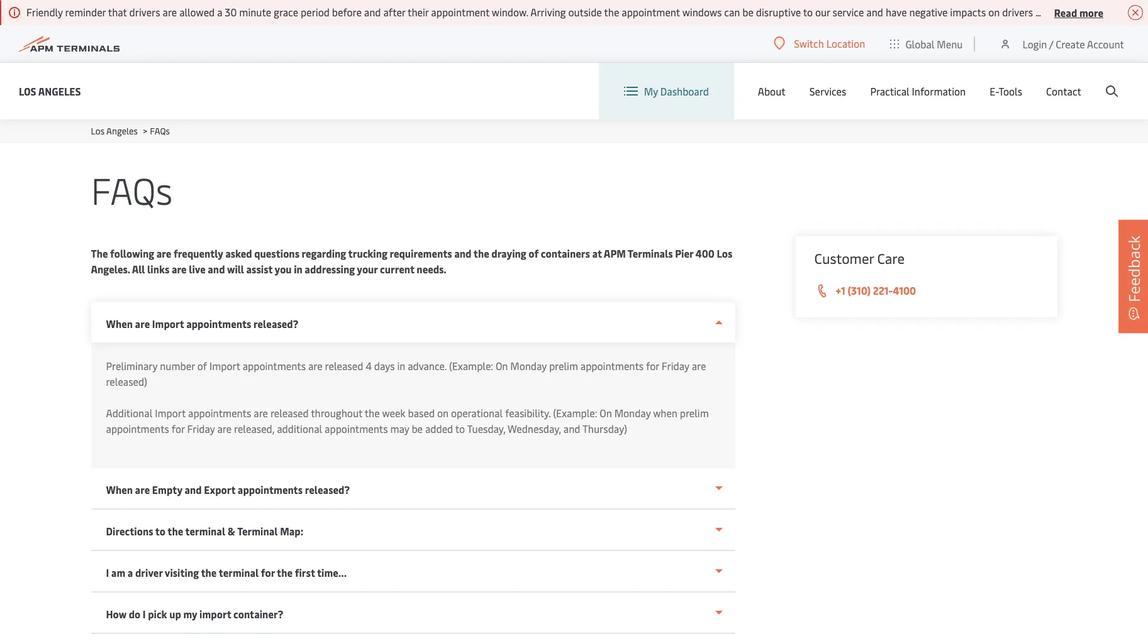 Task type: describe. For each thing, give the bounding box(es) containing it.
additional import appointments are released throughout the week based on operational feasibility. (example: on monday when prelim appointments for friday are released, additional appointments may be added to tuesday, wednesday, and thursday)
[[106, 406, 709, 436]]

wednesday,
[[508, 422, 561, 436]]

feedback
[[1124, 236, 1144, 302]]

i am a driver visiting the terminal for the first time... button
[[91, 552, 735, 593]]

i inside dropdown button
[[143, 608, 146, 622]]

released? inside 'dropdown button'
[[305, 483, 350, 497]]

switch location button
[[774, 36, 865, 50]]

pick
[[148, 608, 167, 622]]

in inside the following are frequently asked questions regarding trucking requirements and the draying of containers at apm terminals pier 400 los angeles. all links are live and will assist you in addressing your current needs.
[[294, 262, 302, 276]]

frequently
[[174, 247, 223, 260]]

los inside the following are frequently asked questions regarding trucking requirements and the draying of containers at apm terminals pier 400 los angeles. all links are live and will assist you in addressing your current needs.
[[717, 247, 733, 260]]

terminals
[[628, 247, 673, 260]]

may
[[390, 422, 409, 436]]

friday inside preliminary number of import appointments are released 4 days in advance. (example: on monday prelim appointments for friday are released)
[[662, 359, 689, 373]]

practical information button
[[870, 63, 966, 120]]

contact
[[1046, 84, 1082, 98]]

when are import appointments released? button
[[91, 303, 735, 343]]

after
[[383, 5, 405, 19]]

the inside the following are frequently asked questions regarding trucking requirements and the draying of containers at apm terminals pier 400 los angeles. all links are live and will assist you in addressing your current needs.
[[474, 247, 489, 260]]

monday inside preliminary number of import appointments are released 4 days in advance. (example: on monday prelim appointments for friday are released)
[[510, 359, 547, 373]]

2 appointment from the left
[[622, 5, 680, 19]]

global
[[906, 37, 935, 51]]

+1
[[836, 284, 846, 298]]

added
[[425, 422, 453, 436]]

the inside dropdown button
[[168, 525, 183, 539]]

angeles for los angeles > faqs
[[106, 125, 138, 137]]

practical information
[[870, 84, 966, 98]]

information
[[912, 84, 966, 98]]

preliminary
[[106, 359, 157, 373]]

30
[[225, 5, 237, 19]]

for inside additional import appointments are released throughout the week based on operational feasibility. (example: on monday when prelim appointments for friday are released, additional appointments may be added to tuesday, wednesday, and thursday)
[[172, 422, 185, 436]]

practical
[[870, 84, 910, 98]]

based
[[408, 406, 435, 420]]

in inside preliminary number of import appointments are released 4 days in advance. (example: on monday prelim appointments for friday are released)
[[397, 359, 405, 373]]

how
[[106, 608, 127, 622]]

the following are frequently asked questions regarding trucking requirements and the draying of containers at apm terminals pier 400 los angeles. all links are live and will assist you in addressing your current needs.
[[91, 247, 733, 276]]

read more button
[[1054, 4, 1104, 20]]

terminal
[[237, 525, 278, 539]]

1 appointment from the left
[[431, 5, 490, 19]]

feasibility.
[[505, 406, 551, 420]]

links
[[147, 262, 169, 276]]

their
[[408, 5, 429, 19]]

terminal inside dropdown button
[[185, 525, 225, 539]]

a inside dropdown button
[[128, 566, 133, 580]]

(example: inside additional import appointments are released throughout the week based on operational feasibility. (example: on monday when prelim appointments for friday are released, additional appointments may be added to tuesday, wednesday, and thursday)
[[553, 406, 597, 420]]

be inside additional import appointments are released throughout the week based on operational feasibility. (example: on monday when prelim appointments for friday are released, additional appointments may be added to tuesday, wednesday, and thursday)
[[412, 422, 423, 436]]

friendly
[[26, 5, 63, 19]]

the right visiting
[[201, 566, 217, 580]]

prelim inside additional import appointments are released throughout the week based on operational feasibility. (example: on monday when prelim appointments for friday are released, additional appointments may be added to tuesday, wednesday, and thursday)
[[680, 406, 709, 420]]

regarding
[[302, 247, 346, 260]]

prelim inside preliminary number of import appointments are released 4 days in advance. (example: on monday prelim appointments for friday are released)
[[549, 359, 578, 373]]

the inside additional import appointments are released throughout the week based on operational feasibility. (example: on monday when prelim appointments for friday are released, additional appointments may be added to tuesday, wednesday, and thursday)
[[365, 406, 380, 420]]

on inside preliminary number of import appointments are released 4 days in advance. (example: on monday prelim appointments for friday are released)
[[496, 359, 508, 373]]

(example: inside preliminary number of import appointments are released 4 days in advance. (example: on monday prelim appointments for friday are released)
[[449, 359, 493, 373]]

period
[[301, 5, 330, 19]]

at
[[592, 247, 602, 260]]

about
[[758, 84, 786, 98]]

import inside dropdown button
[[152, 317, 184, 331]]

are inside dropdown button
[[135, 317, 150, 331]]

released? inside dropdown button
[[254, 317, 298, 331]]

released,
[[234, 422, 274, 436]]

400
[[696, 247, 715, 260]]

los angeles
[[19, 84, 81, 98]]

do
[[129, 608, 140, 622]]

1 vertical spatial los angeles link
[[91, 125, 138, 137]]

contact button
[[1046, 63, 1082, 120]]

1 horizontal spatial on
[[989, 5, 1000, 19]]

on inside additional import appointments are released throughout the week based on operational feasibility. (example: on monday when prelim appointments for friday are released, additional appointments may be added to tuesday, wednesday, and thursday)
[[437, 406, 449, 420]]

the right outside
[[604, 5, 619, 19]]

directions to the terminal & terminal map: button
[[91, 510, 735, 552]]

e-tools button
[[990, 63, 1022, 120]]

(310)
[[848, 284, 871, 298]]

customer care
[[814, 249, 905, 268]]

are inside 'dropdown button'
[[135, 483, 150, 497]]

released)
[[106, 375, 147, 389]]

first
[[295, 566, 315, 580]]

more
[[1080, 5, 1104, 19]]

when for when are import appointments released?
[[106, 317, 133, 331]]

tuesday,
[[467, 422, 506, 436]]

e-
[[990, 84, 999, 98]]

0 horizontal spatial los angeles link
[[19, 83, 81, 99]]

dashboard
[[661, 84, 709, 98]]

care
[[877, 249, 905, 268]]

los for los angeles > faqs
[[91, 125, 105, 137]]

menu
[[937, 37, 963, 51]]

map:
[[280, 525, 303, 539]]

customer
[[814, 249, 874, 268]]

week
[[382, 406, 406, 420]]

close alert image
[[1128, 5, 1143, 20]]

import inside preliminary number of import appointments are released 4 days in advance. (example: on monday prelim appointments for friday are released)
[[209, 359, 240, 373]]

days
[[374, 359, 395, 373]]

service
[[833, 5, 864, 19]]

angeles for los angeles
[[38, 84, 81, 98]]

read
[[1054, 5, 1077, 19]]

&
[[228, 525, 235, 539]]

all
[[132, 262, 145, 276]]

2 drivers from the left
[[1002, 5, 1033, 19]]

allowed
[[179, 5, 215, 19]]

1 horizontal spatial a
[[217, 5, 222, 19]]

arrive
[[1057, 5, 1083, 19]]

monday inside additional import appointments are released throughout the week based on operational feasibility. (example: on monday when prelim appointments for friday are released, additional appointments may be added to tuesday, wednesday, and thursday)
[[614, 406, 651, 420]]

draying
[[492, 247, 526, 260]]

import inside additional import appointments are released throughout the week based on operational feasibility. (example: on monday when prelim appointments for friday are released, additional appointments may be added to tuesday, wednesday, and thursday)
[[155, 406, 186, 420]]

following
[[110, 247, 154, 260]]

have
[[886, 5, 907, 19]]

0 vertical spatial to
[[803, 5, 813, 19]]

>
[[143, 125, 147, 137]]

advance.
[[408, 359, 447, 373]]

and left have
[[867, 5, 883, 19]]

when
[[653, 406, 678, 420]]



Task type: locate. For each thing, give the bounding box(es) containing it.
1 horizontal spatial prelim
[[680, 406, 709, 420]]

0 horizontal spatial for
[[172, 422, 185, 436]]

0 horizontal spatial (example:
[[449, 359, 493, 373]]

1 when from the top
[[106, 317, 133, 331]]

0 horizontal spatial i
[[106, 566, 109, 580]]

and
[[364, 5, 381, 19], [867, 5, 883, 19], [454, 247, 472, 260], [208, 262, 225, 276], [564, 422, 580, 436], [185, 483, 202, 497]]

on up operational
[[496, 359, 508, 373]]

1 vertical spatial to
[[455, 422, 465, 436]]

a left 30
[[217, 5, 222, 19]]

in right you
[[294, 262, 302, 276]]

when up preliminary
[[106, 317, 133, 331]]

create
[[1056, 37, 1085, 51]]

faqs down los angeles > faqs
[[91, 165, 173, 215]]

1 horizontal spatial friday
[[662, 359, 689, 373]]

0 vertical spatial terminal
[[185, 525, 225, 539]]

import up number
[[152, 317, 184, 331]]

for inside dropdown button
[[261, 566, 275, 580]]

in
[[294, 262, 302, 276], [397, 359, 405, 373]]

0 vertical spatial los
[[19, 84, 36, 98]]

of right draying
[[529, 247, 539, 260]]

of inside the following are frequently asked questions regarding trucking requirements and the draying of containers at apm terminals pier 400 los angeles. all links are live and will assist you in addressing your current needs.
[[529, 247, 539, 260]]

1 vertical spatial terminal
[[219, 566, 259, 580]]

1 horizontal spatial to
[[455, 422, 465, 436]]

how do i pick up my import container?
[[106, 608, 283, 622]]

0 horizontal spatial drivers
[[129, 5, 160, 19]]

when inside when are empty and export appointments released? 'dropdown button'
[[106, 483, 133, 497]]

0 vertical spatial friday
[[662, 359, 689, 373]]

for up when
[[646, 359, 659, 373]]

export
[[204, 483, 235, 497]]

2 horizontal spatial to
[[803, 5, 813, 19]]

1 horizontal spatial angeles
[[106, 125, 138, 137]]

terminal left the "&"
[[185, 525, 225, 539]]

drivers left who
[[1002, 5, 1033, 19]]

1 horizontal spatial of
[[529, 247, 539, 260]]

released up the additional
[[270, 406, 309, 420]]

0 horizontal spatial on
[[437, 406, 449, 420]]

0 vertical spatial released
[[325, 359, 363, 373]]

visiting
[[165, 566, 199, 580]]

0 vertical spatial for
[[646, 359, 659, 373]]

1 horizontal spatial i
[[143, 608, 146, 622]]

terminal down the "&"
[[219, 566, 259, 580]]

2 horizontal spatial on
[[1085, 5, 1097, 19]]

1 vertical spatial import
[[209, 359, 240, 373]]

friday up when
[[662, 359, 689, 373]]

2 horizontal spatial los
[[717, 247, 733, 260]]

be down the based
[[412, 422, 423, 436]]

1 vertical spatial of
[[197, 359, 207, 373]]

in right days
[[397, 359, 405, 373]]

friendly reminder that drivers are allowed a 30 minute grace period before and after their appointment window. arriving outside the appointment windows can be disruptive to our service and have negative impacts on drivers who arrive on time. driver
[[26, 5, 1148, 19]]

0 vertical spatial i
[[106, 566, 109, 580]]

1 horizontal spatial released
[[325, 359, 363, 373]]

0 horizontal spatial of
[[197, 359, 207, 373]]

1 horizontal spatial released?
[[305, 483, 350, 497]]

los angeles > faqs
[[91, 125, 170, 137]]

empty
[[152, 483, 182, 497]]

my
[[183, 608, 197, 622]]

1 vertical spatial for
[[172, 422, 185, 436]]

0 vertical spatial prelim
[[549, 359, 578, 373]]

can
[[724, 5, 740, 19]]

1 vertical spatial friday
[[187, 422, 215, 436]]

1 horizontal spatial appointment
[[622, 5, 680, 19]]

and right requirements
[[454, 247, 472, 260]]

+1 (310) 221-4100 link
[[814, 283, 1038, 299]]

0 horizontal spatial to
[[155, 525, 165, 539]]

number
[[160, 359, 195, 373]]

/
[[1049, 37, 1053, 51]]

angeles.
[[91, 262, 130, 276]]

and right live on the top of the page
[[208, 262, 225, 276]]

to right added
[[455, 422, 465, 436]]

1 vertical spatial i
[[143, 608, 146, 622]]

1 vertical spatial faqs
[[91, 165, 173, 215]]

and inside additional import appointments are released throughout the week based on operational feasibility. (example: on monday when prelim appointments for friday are released, additional appointments may be added to tuesday, wednesday, and thursday)
[[564, 422, 580, 436]]

be right can
[[743, 5, 754, 19]]

and inside 'dropdown button'
[[185, 483, 202, 497]]

the
[[604, 5, 619, 19], [474, 247, 489, 260], [365, 406, 380, 420], [168, 525, 183, 539], [201, 566, 217, 580], [277, 566, 293, 580]]

0 vertical spatial monday
[[510, 359, 547, 373]]

1 horizontal spatial (example:
[[553, 406, 597, 420]]

on inside additional import appointments are released throughout the week based on operational feasibility. (example: on monday when prelim appointments for friday are released, additional appointments may be added to tuesday, wednesday, and thursday)
[[600, 406, 612, 420]]

for inside preliminary number of import appointments are released 4 days in advance. (example: on monday prelim appointments for friday are released)
[[646, 359, 659, 373]]

drivers
[[129, 5, 160, 19], [1002, 5, 1033, 19]]

1 vertical spatial prelim
[[680, 406, 709, 420]]

0 horizontal spatial angeles
[[38, 84, 81, 98]]

0 vertical spatial import
[[152, 317, 184, 331]]

1 horizontal spatial los angeles link
[[91, 125, 138, 137]]

released inside additional import appointments are released throughout the week based on operational feasibility. (example: on monday when prelim appointments for friday are released, additional appointments may be added to tuesday, wednesday, and thursday)
[[270, 406, 309, 420]]

i left am
[[106, 566, 109, 580]]

1 horizontal spatial los
[[91, 125, 105, 137]]

of inside preliminary number of import appointments are released 4 days in advance. (example: on monday prelim appointments for friday are released)
[[197, 359, 207, 373]]

login / create account
[[1023, 37, 1124, 51]]

0 vertical spatial when
[[106, 317, 133, 331]]

i am a driver visiting the terminal for the first time...
[[106, 566, 347, 580]]

(example:
[[449, 359, 493, 373], [553, 406, 597, 420]]

switch location
[[794, 36, 865, 50]]

the left week
[[365, 406, 380, 420]]

0 vertical spatial on
[[496, 359, 508, 373]]

to inside additional import appointments are released throughout the week based on operational feasibility. (example: on monday when prelim appointments for friday are released, additional appointments may be added to tuesday, wednesday, and thursday)
[[455, 422, 465, 436]]

on
[[989, 5, 1000, 19], [1085, 5, 1097, 19], [437, 406, 449, 420]]

0 vertical spatial los angeles link
[[19, 83, 81, 99]]

faqs right >
[[150, 125, 170, 137]]

(example: up thursday)
[[553, 406, 597, 420]]

that
[[108, 5, 127, 19]]

0 horizontal spatial friday
[[187, 422, 215, 436]]

import right number
[[209, 359, 240, 373]]

1 vertical spatial monday
[[614, 406, 651, 420]]

who
[[1036, 5, 1055, 19]]

live
[[189, 262, 206, 276]]

prelim up the feasibility.
[[549, 359, 578, 373]]

current
[[380, 262, 414, 276]]

friday inside additional import appointments are released throughout the week based on operational feasibility. (example: on monday when prelim appointments for friday are released, additional appointments may be added to tuesday, wednesday, and thursday)
[[187, 422, 215, 436]]

for up empty
[[172, 422, 185, 436]]

needs.
[[417, 262, 447, 276]]

1 drivers from the left
[[129, 5, 160, 19]]

arriving
[[531, 5, 566, 19]]

preliminary number of import appointments are released 4 days in advance. (example: on monday prelim appointments for friday are released)
[[106, 359, 706, 389]]

grace
[[274, 5, 298, 19]]

0 horizontal spatial monday
[[510, 359, 547, 373]]

released left 4
[[325, 359, 363, 373]]

i right do at the left of the page
[[143, 608, 146, 622]]

1 vertical spatial in
[[397, 359, 405, 373]]

1 horizontal spatial for
[[261, 566, 275, 580]]

minute
[[239, 5, 271, 19]]

0 horizontal spatial be
[[412, 422, 423, 436]]

0 vertical spatial in
[[294, 262, 302, 276]]

operational
[[451, 406, 503, 420]]

1 horizontal spatial on
[[600, 406, 612, 420]]

0 vertical spatial released?
[[254, 317, 298, 331]]

addressing
[[305, 262, 355, 276]]

when are import appointments released?
[[106, 317, 298, 331]]

questions
[[254, 247, 299, 260]]

and right empty
[[185, 483, 202, 497]]

trucking
[[348, 247, 388, 260]]

1 horizontal spatial drivers
[[1002, 5, 1033, 19]]

0 vertical spatial be
[[743, 5, 754, 19]]

windows
[[682, 5, 722, 19]]

services button
[[810, 63, 846, 120]]

will
[[227, 262, 244, 276]]

0 horizontal spatial released
[[270, 406, 309, 420]]

(example: right advance.
[[449, 359, 493, 373]]

account
[[1087, 37, 1124, 51]]

tools
[[999, 84, 1022, 98]]

and left thursday)
[[564, 422, 580, 436]]

when are empty and export appointments released? button
[[91, 469, 735, 510]]

2 vertical spatial import
[[155, 406, 186, 420]]

1 vertical spatial (example:
[[553, 406, 597, 420]]

time.
[[1099, 5, 1122, 19]]

1 horizontal spatial in
[[397, 359, 405, 373]]

appointment left the windows
[[622, 5, 680, 19]]

drivers right that
[[129, 5, 160, 19]]

los angeles link
[[19, 83, 81, 99], [91, 125, 138, 137]]

1 vertical spatial released
[[270, 406, 309, 420]]

prelim right when
[[680, 406, 709, 420]]

1 vertical spatial be
[[412, 422, 423, 436]]

for left first
[[261, 566, 275, 580]]

login / create account link
[[999, 25, 1124, 62]]

0 vertical spatial angeles
[[38, 84, 81, 98]]

i inside dropdown button
[[106, 566, 109, 580]]

the left draying
[[474, 247, 489, 260]]

0 vertical spatial a
[[217, 5, 222, 19]]

monday up the feasibility.
[[510, 359, 547, 373]]

container?
[[233, 608, 283, 622]]

appointments
[[186, 317, 251, 331], [243, 359, 306, 373], [581, 359, 644, 373], [188, 406, 251, 420], [106, 422, 169, 436], [325, 422, 388, 436], [238, 483, 303, 497]]

0 vertical spatial of
[[529, 247, 539, 260]]

the up visiting
[[168, 525, 183, 539]]

when for when are empty and export appointments released?
[[106, 483, 133, 497]]

terminal inside dropdown button
[[219, 566, 259, 580]]

of right number
[[197, 359, 207, 373]]

the
[[91, 247, 108, 260]]

released inside preliminary number of import appointments are released 4 days in advance. (example: on monday prelim appointments for friday are released)
[[325, 359, 363, 373]]

2 vertical spatial for
[[261, 566, 275, 580]]

driver
[[1124, 5, 1148, 19]]

221-
[[873, 284, 893, 298]]

terminal
[[185, 525, 225, 539], [219, 566, 259, 580]]

the left first
[[277, 566, 293, 580]]

appointments inside dropdown button
[[186, 317, 251, 331]]

on up thursday)
[[600, 406, 612, 420]]

on up added
[[437, 406, 449, 420]]

1 horizontal spatial be
[[743, 5, 754, 19]]

0 vertical spatial faqs
[[150, 125, 170, 137]]

additional
[[106, 406, 152, 420]]

0 horizontal spatial on
[[496, 359, 508, 373]]

global menu
[[906, 37, 963, 51]]

to
[[803, 5, 813, 19], [455, 422, 465, 436], [155, 525, 165, 539]]

1 vertical spatial angeles
[[106, 125, 138, 137]]

directions
[[106, 525, 153, 539]]

appointment right their
[[431, 5, 490, 19]]

2 when from the top
[[106, 483, 133, 497]]

0 horizontal spatial in
[[294, 262, 302, 276]]

appointments inside 'dropdown button'
[[238, 483, 303, 497]]

asked
[[225, 247, 252, 260]]

throughout
[[311, 406, 362, 420]]

on left time.
[[1085, 5, 1097, 19]]

import
[[152, 317, 184, 331], [209, 359, 240, 373], [155, 406, 186, 420]]

4
[[366, 359, 372, 373]]

impacts
[[950, 5, 986, 19]]

1 vertical spatial a
[[128, 566, 133, 580]]

2 vertical spatial to
[[155, 525, 165, 539]]

when up directions
[[106, 483, 133, 497]]

additional
[[277, 422, 322, 436]]

reminder
[[65, 5, 106, 19]]

when inside when are import appointments released? dropdown button
[[106, 317, 133, 331]]

for
[[646, 359, 659, 373], [172, 422, 185, 436], [261, 566, 275, 580]]

up
[[169, 608, 181, 622]]

1 vertical spatial released?
[[305, 483, 350, 497]]

1 horizontal spatial monday
[[614, 406, 651, 420]]

and left the after
[[364, 5, 381, 19]]

apm
[[604, 247, 626, 260]]

1 vertical spatial los
[[91, 125, 105, 137]]

los
[[19, 84, 36, 98], [91, 125, 105, 137], [717, 247, 733, 260]]

to right directions
[[155, 525, 165, 539]]

to left our
[[803, 5, 813, 19]]

0 vertical spatial (example:
[[449, 359, 493, 373]]

directions to the terminal & terminal map:
[[106, 525, 303, 539]]

1 vertical spatial on
[[600, 406, 612, 420]]

how do i pick up my import container? button
[[91, 593, 735, 635]]

a
[[217, 5, 222, 19], [128, 566, 133, 580]]

import right additional
[[155, 406, 186, 420]]

your
[[357, 262, 378, 276]]

0 horizontal spatial released?
[[254, 317, 298, 331]]

4100
[[893, 284, 916, 298]]

0 horizontal spatial a
[[128, 566, 133, 580]]

a right am
[[128, 566, 133, 580]]

on right "impacts"
[[989, 5, 1000, 19]]

2 vertical spatial los
[[717, 247, 733, 260]]

0 horizontal spatial appointment
[[431, 5, 490, 19]]

0 horizontal spatial los
[[19, 84, 36, 98]]

2 horizontal spatial for
[[646, 359, 659, 373]]

services
[[810, 84, 846, 98]]

window.
[[492, 5, 528, 19]]

to inside dropdown button
[[155, 525, 165, 539]]

friday left released,
[[187, 422, 215, 436]]

0 horizontal spatial prelim
[[549, 359, 578, 373]]

1 vertical spatial when
[[106, 483, 133, 497]]

los for los angeles
[[19, 84, 36, 98]]

monday up thursday)
[[614, 406, 651, 420]]

driver
[[135, 566, 163, 580]]



Task type: vqa. For each thing, say whether or not it's contained in the screenshot.
For inside the dropdown button
yes



